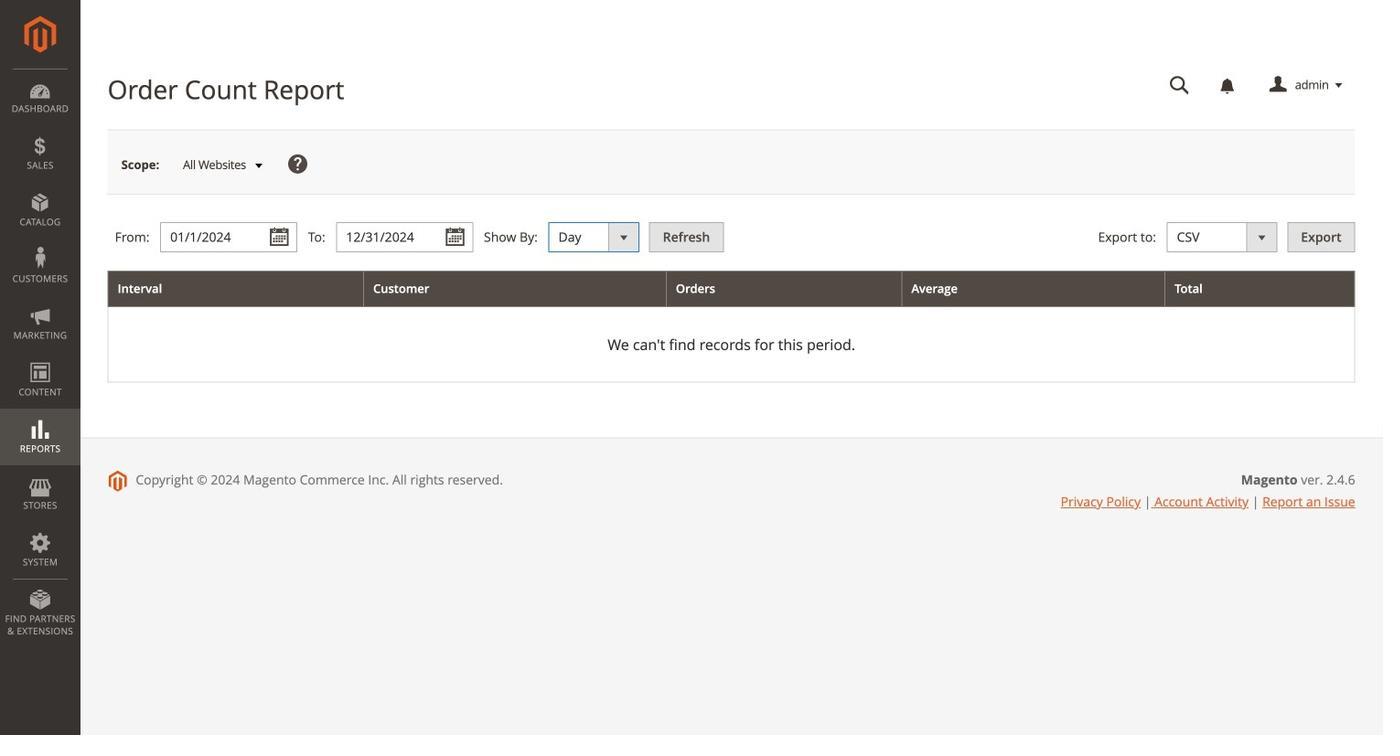 Task type: locate. For each thing, give the bounding box(es) containing it.
menu bar
[[0, 69, 81, 647]]

magento admin panel image
[[24, 16, 56, 53]]

None text field
[[1157, 70, 1203, 102], [160, 223, 298, 253], [336, 223, 473, 253], [1157, 70, 1203, 102], [160, 223, 298, 253], [336, 223, 473, 253]]



